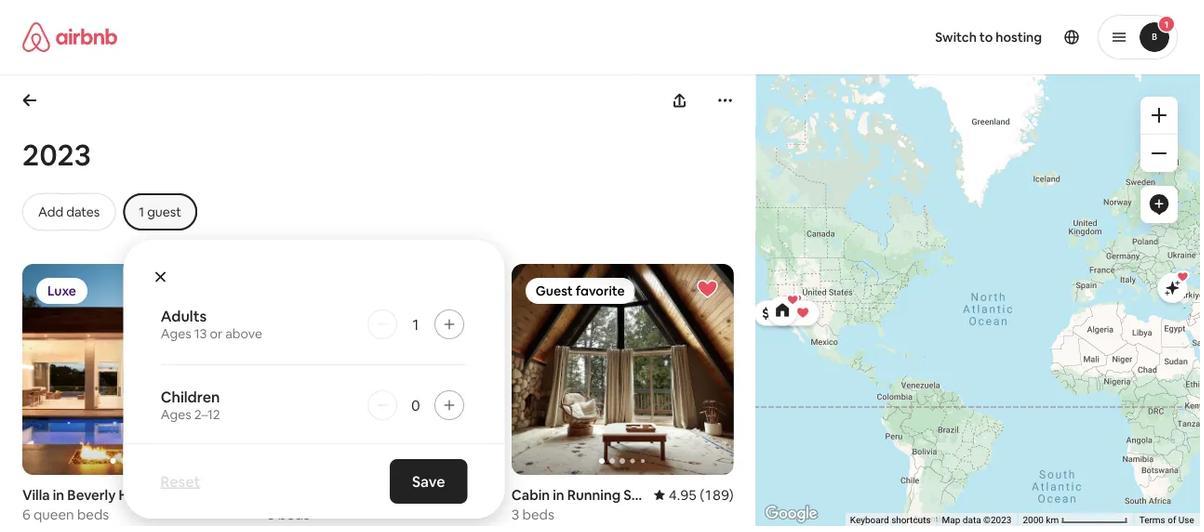 Task type: describe. For each thing, give the bounding box(es) containing it.
keyboard shortcuts button
[[851, 514, 931, 527]]

terms of use
[[1140, 515, 1195, 526]]

remove from wishlist: cabin in running springs image
[[697, 278, 719, 301]]

group for 4.95 out of 5 average rating,  189 reviews image
[[512, 264, 734, 475]]

save
[[412, 472, 445, 491]]

ages for children
[[160, 407, 191, 423]]

0
[[411, 396, 420, 415]]

3 for 4.95 out of 5 average rating,  189 reviews image
[[512, 506, 519, 524]]

1 for 1 guest
[[139, 204, 144, 221]]

save button
[[390, 460, 467, 504]]

guest
[[147, 204, 181, 221]]

add a place to the map image
[[1148, 194, 1171, 216]]

keyboard
[[851, 515, 889, 526]]

use
[[1179, 515, 1195, 526]]

4.95 for 4.95 (264)
[[424, 486, 452, 504]]

3 for '4.95 out of 5 average rating,  264 reviews' image
[[267, 506, 275, 524]]

©2023
[[984, 515, 1012, 526]]

hills
[[119, 486, 146, 504]]

reset button
[[151, 463, 209, 501]]

zoom in image
[[1152, 108, 1167, 123]]

children ages 2–12
[[160, 388, 220, 423]]

google map
including 3 saved stays. region
[[620, 0, 1200, 527]]

3 beds for '4.95 out of 5 average rating,  264 reviews' image
[[267, 506, 310, 524]]

2000 km button
[[1018, 514, 1134, 527]]

adults
[[160, 307, 206, 326]]

6
[[22, 506, 30, 524]]

terms of use link
[[1140, 515, 1195, 526]]

km
[[1046, 515, 1059, 526]]

map data ©2023
[[942, 515, 1012, 526]]

3 beds for 4.95 out of 5 average rating,  189 reviews image
[[512, 506, 554, 524]]

queen
[[34, 506, 74, 524]]

1 guest
[[139, 204, 181, 221]]

(264)
[[455, 486, 489, 504]]

google image
[[761, 502, 822, 527]]

4.95 out of 5 average rating,  189 reviews image
[[654, 486, 734, 504]]

reset
[[160, 472, 200, 491]]

1 guest button
[[123, 194, 197, 231]]

of
[[1168, 515, 1177, 526]]



Task type: locate. For each thing, give the bounding box(es) containing it.
map
[[942, 515, 961, 526]]

zoom out image
[[1152, 146, 1167, 161]]

beds for 4.95 out of 5 average rating,  189 reviews image
[[523, 506, 554, 524]]

or
[[209, 326, 222, 342]]

0 horizontal spatial 3 beds
[[267, 506, 310, 524]]

1 4.95 from the left
[[424, 486, 452, 504]]

1 horizontal spatial 3
[[512, 506, 519, 524]]

0 horizontal spatial 1
[[139, 204, 144, 221]]

0 vertical spatial ages
[[160, 326, 191, 342]]

beverly
[[67, 486, 116, 504]]

2 horizontal spatial beds
[[523, 506, 554, 524]]

villa
[[22, 486, 50, 504]]

2 3 from the left
[[512, 506, 519, 524]]

2 ages from the top
[[160, 407, 191, 423]]

ages left 13
[[160, 326, 191, 342]]

$161 button
[[754, 300, 820, 326]]

2–12
[[194, 407, 220, 423]]

1 inside dropdown button
[[139, 204, 144, 221]]

2 4.95 from the left
[[669, 486, 697, 504]]

villa in beverly hills 6 queen beds
[[22, 486, 146, 524]]

4.95 (189)
[[669, 486, 734, 504]]

beds for '4.95 out of 5 average rating,  264 reviews' image
[[278, 506, 310, 524]]

4.95 for 4.95 (189)
[[669, 486, 697, 504]]

1 vertical spatial 1
[[412, 315, 418, 334]]

3 beds from the left
[[523, 506, 554, 524]]

1 horizontal spatial 3 beds
[[512, 506, 554, 524]]

1 for 1
[[412, 315, 418, 334]]

3 group from the left
[[512, 264, 734, 475]]

ages
[[160, 326, 191, 342], [160, 407, 191, 423]]

2 horizontal spatial group
[[512, 264, 734, 475]]

1 horizontal spatial beds
[[278, 506, 310, 524]]

1 vertical spatial ages
[[160, 407, 191, 423]]

ages left 2–12
[[160, 407, 191, 423]]

$161
[[763, 305, 790, 322]]

0 horizontal spatial 4.95
[[424, 486, 452, 504]]

1 3 from the left
[[267, 506, 275, 524]]

1 up 0
[[412, 315, 418, 334]]

1 left the guest
[[139, 204, 144, 221]]

1
[[139, 204, 144, 221], [412, 315, 418, 334]]

1 horizontal spatial group
[[267, 264, 489, 475]]

beds inside villa in beverly hills 6 queen beds
[[77, 506, 109, 524]]

2000 km
[[1023, 515, 1062, 526]]

0 horizontal spatial group
[[22, 264, 245, 475]]

13
[[194, 326, 207, 342]]

1 horizontal spatial 1
[[412, 315, 418, 334]]

2 3 beds from the left
[[512, 506, 554, 524]]

4.95 left (189)
[[669, 486, 697, 504]]

keyboard shortcuts
[[851, 515, 931, 526]]

ages inside children ages 2–12
[[160, 407, 191, 423]]

(189)
[[700, 486, 734, 504]]

dialog containing adults
[[123, 240, 505, 519]]

terms
[[1140, 515, 1166, 526]]

2 beds from the left
[[278, 506, 310, 524]]

group
[[22, 264, 245, 475], [267, 264, 489, 475], [512, 264, 734, 475]]

1 group from the left
[[22, 264, 245, 475]]

3
[[267, 506, 275, 524], [512, 506, 519, 524]]

shortcuts
[[892, 515, 931, 526]]

2 group from the left
[[267, 264, 489, 475]]

0 horizontal spatial beds
[[77, 506, 109, 524]]

4.95 (264)
[[424, 486, 489, 504]]

in
[[53, 486, 64, 504]]

above
[[225, 326, 262, 342]]

4.95 left '(264)'
[[424, 486, 452, 504]]

3 beds
[[267, 506, 310, 524], [512, 506, 554, 524]]

1 inside "dialog"
[[412, 315, 418, 334]]

data
[[963, 515, 982, 526]]

dialog
[[123, 240, 505, 519]]

profile element
[[623, 0, 1178, 74]]

ages inside adults ages 13 or above
[[160, 326, 191, 342]]

2023
[[22, 135, 91, 174]]

4.95 out of 5 average rating,  264 reviews image
[[409, 486, 489, 504]]

0 vertical spatial 1
[[139, 204, 144, 221]]

0 horizontal spatial 3
[[267, 506, 275, 524]]

1 horizontal spatial 4.95
[[669, 486, 697, 504]]

1 3 beds from the left
[[267, 506, 310, 524]]

group for '4.95 out of 5 average rating,  264 reviews' image
[[267, 264, 489, 475]]

1 beds from the left
[[77, 506, 109, 524]]

4.95
[[424, 486, 452, 504], [669, 486, 697, 504]]

ages for adults
[[160, 326, 191, 342]]

2000
[[1023, 515, 1044, 526]]

adults ages 13 or above
[[160, 307, 262, 342]]

children
[[160, 388, 219, 407]]

beds
[[77, 506, 109, 524], [278, 506, 310, 524], [523, 506, 554, 524]]

1 ages from the top
[[160, 326, 191, 342]]



Task type: vqa. For each thing, say whether or not it's contained in the screenshot.
4.95 (189) '4.95'
yes



